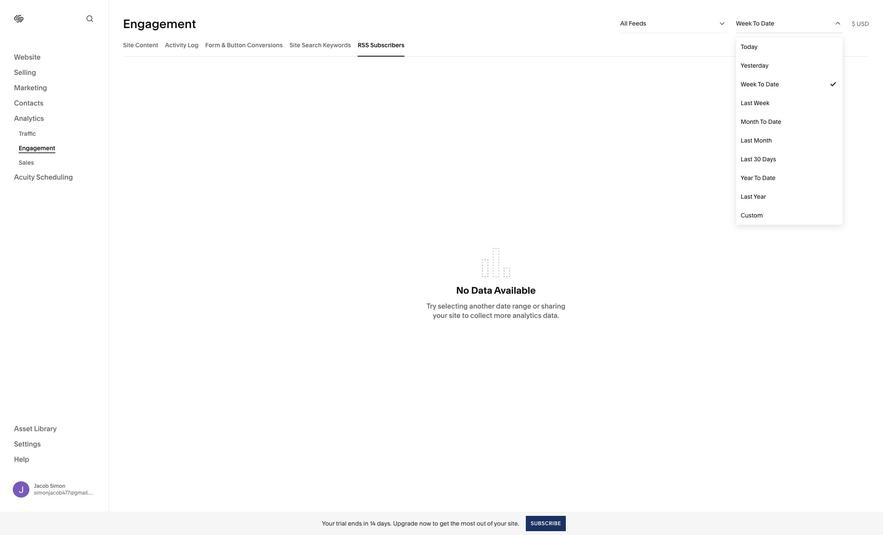 Task type: describe. For each thing, give the bounding box(es) containing it.
site search keywords button
[[290, 33, 351, 57]]

traffic
[[19, 130, 36, 138]]

settings
[[14, 440, 41, 448]]

feeds
[[629, 20, 646, 27]]

your
[[322, 520, 335, 527]]

date inside week to date button
[[761, 20, 774, 27]]

of
[[487, 520, 493, 527]]

days.
[[377, 520, 392, 527]]

sales link
[[19, 155, 99, 170]]

simonjacob477@gmail.com
[[34, 490, 100, 496]]

0 horizontal spatial engagement
[[19, 144, 55, 152]]

rss
[[358, 41, 369, 49]]

site
[[449, 311, 461, 320]]

search
[[302, 41, 322, 49]]

or
[[533, 302, 540, 310]]

0 horizontal spatial to
[[433, 520, 438, 527]]

All Feeds field
[[620, 14, 727, 33]]

form & button conversions button
[[205, 33, 283, 57]]

1 horizontal spatial engagement
[[123, 16, 196, 31]]

subscribe
[[531, 520, 561, 527]]

help
[[14, 455, 29, 464]]

scheduling
[[36, 173, 73, 181]]

to up last month
[[760, 118, 767, 126]]

traffic link
[[19, 126, 99, 141]]

asset library link
[[14, 424, 95, 434]]

usd
[[857, 20, 869, 27]]

all
[[620, 20, 628, 27]]

data
[[471, 285, 492, 296]]

last for last month
[[741, 137, 752, 144]]

analytics link
[[14, 114, 95, 124]]

website link
[[14, 52, 95, 63]]

jacob
[[34, 483, 49, 489]]

contacts link
[[14, 98, 95, 109]]

custom
[[741, 212, 763, 219]]

1 vertical spatial month
[[754, 137, 772, 144]]

30
[[754, 155, 761, 163]]

site content button
[[123, 33, 158, 57]]

website
[[14, 53, 41, 61]]

all feeds
[[620, 20, 646, 27]]

no data available
[[456, 285, 536, 296]]

$
[[852, 20, 855, 27]]

yesterday
[[741, 62, 769, 69]]

week to date inside button
[[736, 20, 774, 27]]

1 vertical spatial week to date
[[741, 80, 779, 88]]

year to date
[[741, 174, 776, 182]]

selecting
[[438, 302, 468, 310]]

analytics
[[14, 114, 44, 123]]

site.
[[508, 520, 519, 527]]

asset library
[[14, 424, 57, 433]]

1 horizontal spatial year
[[754, 193, 766, 201]]

days
[[762, 155, 776, 163]]

acuity scheduling link
[[14, 172, 95, 183]]

site for site content
[[123, 41, 134, 49]]

log
[[188, 41, 198, 49]]

your inside try selecting another date range or sharing your site to collect more analytics data.
[[433, 311, 447, 320]]

form & button conversions
[[205, 41, 283, 49]]

engagement link
[[19, 141, 99, 155]]

upgrade
[[393, 520, 418, 527]]

last for last 30 days
[[741, 155, 752, 163]]

1 vertical spatial your
[[494, 520, 506, 527]]

more
[[494, 311, 511, 320]]

last for last week
[[741, 99, 752, 107]]

marketing link
[[14, 83, 95, 93]]

last year
[[741, 193, 766, 201]]

0 horizontal spatial year
[[741, 174, 753, 182]]

asset
[[14, 424, 32, 433]]

now
[[419, 520, 431, 527]]

today
[[741, 43, 758, 51]]

trial
[[336, 520, 347, 527]]

last for last year
[[741, 193, 752, 201]]

week to date button
[[736, 14, 843, 33]]

selling
[[14, 68, 36, 77]]

another
[[469, 302, 495, 310]]

in
[[363, 520, 368, 527]]

0 vertical spatial month
[[741, 118, 759, 126]]

1 vertical spatial week
[[741, 80, 757, 88]]

last month
[[741, 137, 772, 144]]

to inside week to date button
[[753, 20, 760, 27]]

range
[[512, 302, 531, 310]]



Task type: locate. For each thing, give the bounding box(es) containing it.
acuity
[[14, 173, 35, 181]]

collect
[[470, 311, 492, 320]]

3 last from the top
[[741, 155, 752, 163]]

engagement
[[123, 16, 196, 31], [19, 144, 55, 152]]

0 horizontal spatial site
[[123, 41, 134, 49]]

button
[[227, 41, 246, 49]]

2 last from the top
[[741, 137, 752, 144]]

site left the 'content'
[[123, 41, 134, 49]]

2 site from the left
[[290, 41, 300, 49]]

last up month to date
[[741, 99, 752, 107]]

1 vertical spatial to
[[433, 520, 438, 527]]

4 last from the top
[[741, 193, 752, 201]]

1 vertical spatial year
[[754, 193, 766, 201]]

to left get on the bottom
[[433, 520, 438, 527]]

1 vertical spatial engagement
[[19, 144, 55, 152]]

site
[[123, 41, 134, 49], [290, 41, 300, 49]]

to up last week
[[758, 80, 764, 88]]

to down 30
[[754, 174, 761, 182]]

help link
[[14, 455, 29, 464]]

get
[[440, 520, 449, 527]]

activity log button
[[165, 33, 198, 57]]

&
[[222, 41, 225, 49]]

site content
[[123, 41, 158, 49]]

settings link
[[14, 439, 95, 449]]

to
[[753, 20, 760, 27], [758, 80, 764, 88], [760, 118, 767, 126], [754, 174, 761, 182]]

1 site from the left
[[123, 41, 134, 49]]

0 vertical spatial engagement
[[123, 16, 196, 31]]

last 30 days
[[741, 155, 776, 163]]

activity log
[[165, 41, 198, 49]]

1 horizontal spatial to
[[462, 311, 469, 320]]

year down year to date
[[754, 193, 766, 201]]

site search keywords
[[290, 41, 351, 49]]

conversions
[[247, 41, 283, 49]]

0 vertical spatial your
[[433, 311, 447, 320]]

most
[[461, 520, 475, 527]]

ends
[[348, 520, 362, 527]]

try
[[427, 302, 436, 310]]

1 horizontal spatial your
[[494, 520, 506, 527]]

0 vertical spatial year
[[741, 174, 753, 182]]

subscribe button
[[526, 516, 566, 531]]

year
[[741, 174, 753, 182], [754, 193, 766, 201]]

content
[[135, 41, 158, 49]]

site left search
[[290, 41, 300, 49]]

selling link
[[14, 68, 95, 78]]

jacob simon simonjacob477@gmail.com
[[34, 483, 100, 496]]

keywords
[[323, 41, 351, 49]]

2 vertical spatial week
[[754, 99, 770, 107]]

to
[[462, 311, 469, 320], [433, 520, 438, 527]]

marketing
[[14, 83, 47, 92]]

data.
[[543, 311, 559, 320]]

month
[[741, 118, 759, 126], [754, 137, 772, 144]]

month down last week
[[741, 118, 759, 126]]

1 last from the top
[[741, 99, 752, 107]]

site inside button
[[290, 41, 300, 49]]

sharing
[[541, 302, 566, 310]]

engagement down traffic
[[19, 144, 55, 152]]

last up custom
[[741, 193, 752, 201]]

week up today
[[736, 20, 752, 27]]

site inside "button"
[[123, 41, 134, 49]]

your right of on the bottom
[[494, 520, 506, 527]]

analytics
[[513, 311, 542, 320]]

to inside try selecting another date range or sharing your site to collect more analytics data.
[[462, 311, 469, 320]]

month to date
[[741, 118, 781, 126]]

month down month to date
[[754, 137, 772, 144]]

week inside week to date button
[[736, 20, 752, 27]]

your down try
[[433, 311, 447, 320]]

$ usd
[[852, 20, 869, 27]]

0 vertical spatial week to date
[[736, 20, 774, 27]]

14
[[370, 520, 376, 527]]

week down yesterday
[[741, 80, 757, 88]]

the
[[450, 520, 460, 527]]

out
[[477, 520, 486, 527]]

rss subscribers
[[358, 41, 404, 49]]

contacts
[[14, 99, 43, 107]]

date
[[761, 20, 774, 27], [766, 80, 779, 88], [768, 118, 781, 126], [762, 174, 776, 182]]

0 vertical spatial to
[[462, 311, 469, 320]]

week
[[736, 20, 752, 27], [741, 80, 757, 88], [754, 99, 770, 107]]

activity
[[165, 41, 186, 49]]

year up last year
[[741, 174, 753, 182]]

last up last 30 days
[[741, 137, 752, 144]]

acuity scheduling
[[14, 173, 73, 181]]

to right the site
[[462, 311, 469, 320]]

engagement up the 'content'
[[123, 16, 196, 31]]

week to date up today
[[736, 20, 774, 27]]

your
[[433, 311, 447, 320], [494, 520, 506, 527]]

tab list containing site content
[[123, 33, 869, 57]]

last left 30
[[741, 155, 752, 163]]

week to date up last week
[[741, 80, 779, 88]]

available
[[494, 285, 536, 296]]

last
[[741, 99, 752, 107], [741, 137, 752, 144], [741, 155, 752, 163], [741, 193, 752, 201]]

sales
[[19, 159, 34, 166]]

try selecting another date range or sharing your site to collect more analytics data.
[[427, 302, 566, 320]]

rss subscribers button
[[358, 33, 404, 57]]

simon
[[50, 483, 65, 489]]

subscribers
[[370, 41, 404, 49]]

date
[[496, 302, 511, 310]]

0 vertical spatial week
[[736, 20, 752, 27]]

site for site search keywords
[[290, 41, 300, 49]]

library
[[34, 424, 57, 433]]

1 horizontal spatial site
[[290, 41, 300, 49]]

tab list
[[123, 33, 869, 57]]

week up month to date
[[754, 99, 770, 107]]

form
[[205, 41, 220, 49]]

0 horizontal spatial your
[[433, 311, 447, 320]]

no
[[456, 285, 469, 296]]

last week
[[741, 99, 770, 107]]

your trial ends in 14 days. upgrade now to get the most out of your site.
[[322, 520, 519, 527]]

to up today
[[753, 20, 760, 27]]



Task type: vqa. For each thing, say whether or not it's contained in the screenshot.
right 21
no



